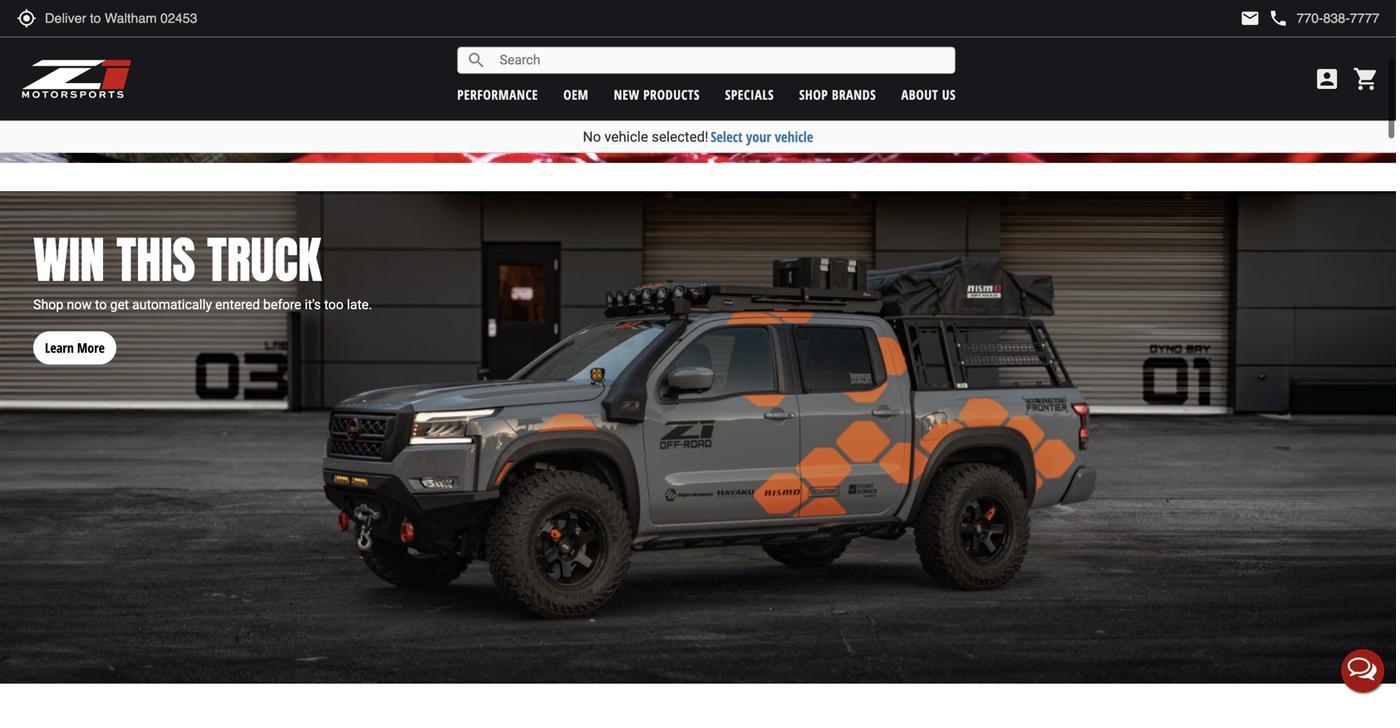 Task type: vqa. For each thing, say whether or not it's contained in the screenshot.
Z1 370Z / G37 / 23+ Z Ceramic Street Rear Brake Pads (Akebono Sport) /
no



Task type: describe. For each thing, give the bounding box(es) containing it.
about us
[[902, 86, 956, 103]]

phone
[[1269, 8, 1289, 28]]

select
[[711, 127, 743, 146]]

performance link
[[457, 86, 538, 103]]

shop brands
[[799, 86, 876, 103]]

learn
[[45, 339, 74, 357]]

truck
[[207, 222, 322, 297]]

learn more link
[[33, 314, 116, 364]]

entered
[[215, 297, 260, 313]]

your
[[746, 127, 771, 146]]

automatically
[[132, 297, 212, 313]]

oem
[[564, 86, 589, 103]]

performance
[[457, 86, 538, 103]]

to
[[95, 297, 107, 313]]

Search search field
[[486, 47, 955, 73]]

win this truck shop now to get automatically entered before it's too late. image
[[0, 191, 1396, 684]]

us
[[942, 86, 956, 103]]

specials
[[725, 86, 774, 103]]

mail phone
[[1241, 8, 1289, 28]]

account_box link
[[1310, 66, 1345, 92]]

about us link
[[902, 86, 956, 103]]

account_box
[[1314, 66, 1341, 92]]

phone link
[[1269, 8, 1380, 28]]

my_location
[[17, 8, 37, 28]]

brands
[[832, 86, 876, 103]]

select your vehicle link
[[711, 127, 813, 146]]

new products
[[614, 86, 700, 103]]

late.
[[347, 297, 372, 313]]

selected!
[[652, 128, 709, 145]]

win
[[33, 222, 105, 297]]

new
[[614, 86, 640, 103]]

1 horizontal spatial vehicle
[[775, 127, 813, 146]]



Task type: locate. For each thing, give the bounding box(es) containing it.
search
[[467, 50, 486, 70]]

shop
[[799, 86, 828, 103], [33, 297, 64, 313]]

'tis the season spread some cheer with our massive selection of z1 products image
[[0, 0, 1396, 163]]

about
[[902, 86, 939, 103]]

learn more
[[45, 339, 105, 357]]

vehicle right the no
[[605, 128, 648, 145]]

vehicle
[[775, 127, 813, 146], [605, 128, 648, 145]]

shop inside win this truck shop now to get automatically entered before it's too late.
[[33, 297, 64, 313]]

mail link
[[1241, 8, 1260, 28]]

before
[[263, 297, 301, 313]]

no vehicle selected! select your vehicle
[[583, 127, 813, 146]]

0 horizontal spatial vehicle
[[605, 128, 648, 145]]

too
[[324, 297, 344, 313]]

vehicle right your
[[775, 127, 813, 146]]

it's
[[305, 297, 321, 313]]

no
[[583, 128, 601, 145]]

1 vertical spatial shop
[[33, 297, 64, 313]]

more
[[77, 339, 105, 357]]

vehicle inside no vehicle selected! select your vehicle
[[605, 128, 648, 145]]

0 vertical spatial shop
[[799, 86, 828, 103]]

this
[[117, 222, 196, 297]]

new products link
[[614, 86, 700, 103]]

shop left 'brands' on the top
[[799, 86, 828, 103]]

shop brands link
[[799, 86, 876, 103]]

specials link
[[725, 86, 774, 103]]

oem link
[[564, 86, 589, 103]]

shopping_cart
[[1353, 66, 1380, 92]]

0 horizontal spatial shop
[[33, 297, 64, 313]]

now
[[67, 297, 92, 313]]

1 horizontal spatial shop
[[799, 86, 828, 103]]

win this truck shop now to get automatically entered before it's too late.
[[33, 222, 372, 313]]

mail
[[1241, 8, 1260, 28]]

get
[[110, 297, 129, 313]]

shop left the now at the top left of the page
[[33, 297, 64, 313]]

products
[[643, 86, 700, 103]]

shopping_cart link
[[1349, 66, 1380, 92]]

z1 motorsports logo image
[[21, 58, 133, 100]]



